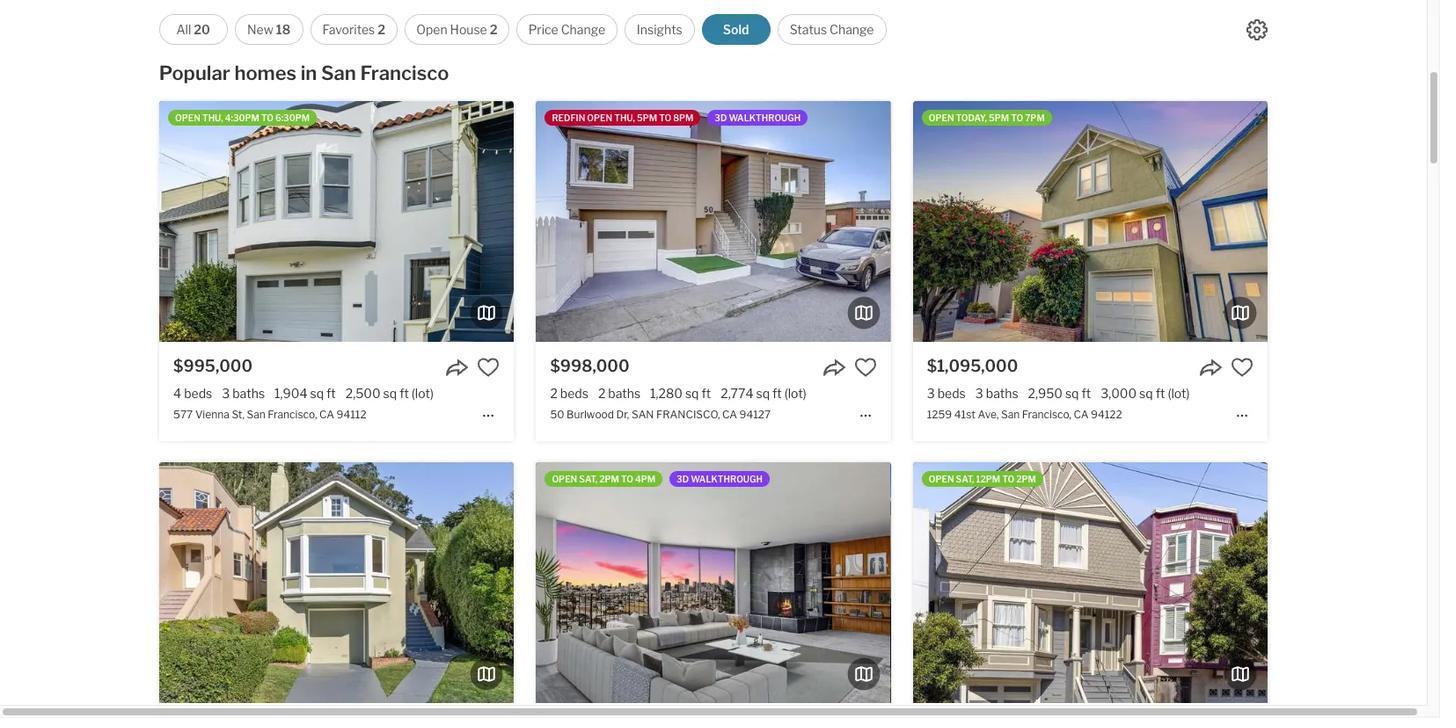 Task type: locate. For each thing, give the bounding box(es) containing it.
to for open sat, 12pm to 2pm
[[1002, 474, 1014, 485]]

sq up the 94127
[[756, 386, 770, 401]]

3 baths up the "ave,"
[[975, 386, 1018, 401]]

favorites
[[322, 22, 375, 37]]

1259 41st ave, san francisco, ca 94122
[[927, 408, 1122, 422]]

3,000 sq ft (lot)
[[1101, 386, 1190, 401]]

to right 4:30pm
[[261, 113, 273, 123]]

ca for $998,000
[[722, 408, 737, 422]]

thu,
[[202, 113, 223, 123], [614, 113, 635, 123]]

94122
[[1091, 408, 1122, 422]]

1 vertical spatial walkthrough
[[691, 474, 763, 485]]

walkthrough
[[729, 113, 801, 123], [691, 474, 763, 485]]

0 horizontal spatial 3
[[222, 386, 230, 401]]

New radio
[[235, 14, 303, 45]]

1 (lot) from the left
[[412, 386, 434, 401]]

2 ft from the left
[[400, 386, 409, 401]]

ca
[[319, 408, 334, 422], [722, 408, 737, 422], [1074, 408, 1089, 422]]

favorite button checkbox for $998,000
[[854, 356, 877, 379]]

change
[[561, 22, 605, 37], [830, 22, 874, 37]]

3d for redfin open thu, 5pm to 8pm
[[715, 113, 727, 123]]

sq
[[310, 386, 324, 401], [383, 386, 397, 401], [685, 386, 699, 401], [756, 386, 770, 401], [1065, 386, 1079, 401], [1139, 386, 1153, 401]]

1 horizontal spatial favorite button checkbox
[[854, 356, 877, 379]]

2 photo of 577 vienna st, san francisco, ca 94112 image from the left
[[159, 101, 514, 342]]

2 baths from the left
[[608, 386, 641, 401]]

5pm left 8pm
[[637, 113, 657, 123]]

san
[[321, 62, 356, 84], [247, 408, 265, 422], [1001, 408, 1020, 422]]

0 horizontal spatial favorite button checkbox
[[477, 356, 500, 379]]

2 sat, from the left
[[956, 474, 974, 485]]

3 up vienna
[[222, 386, 230, 401]]

to
[[261, 113, 273, 123], [659, 113, 671, 123], [1011, 113, 1023, 123], [621, 474, 633, 485], [1002, 474, 1014, 485]]

all
[[176, 22, 191, 37]]

2 5pm from the left
[[989, 113, 1009, 123]]

insights
[[637, 22, 682, 37]]

1 ft from the left
[[326, 386, 336, 401]]

open for open sat, 12pm to 2pm
[[929, 474, 954, 485]]

thu, left 4:30pm
[[202, 113, 223, 123]]

favorite button image
[[854, 356, 877, 379], [1231, 356, 1253, 379]]

ca left 94122
[[1074, 408, 1089, 422]]

sq for 3,000
[[1139, 386, 1153, 401]]

ave,
[[978, 408, 999, 422]]

photo of 2592 san jose, san francisco, ca 94112 image
[[558, 463, 913, 704], [913, 463, 1268, 704], [1267, 463, 1440, 704]]

1 sat, from the left
[[579, 474, 597, 485]]

thu, right redfin
[[614, 113, 635, 123]]

1 horizontal spatial 2pm
[[1016, 474, 1036, 485]]

change right price
[[561, 22, 605, 37]]

(lot)
[[412, 386, 434, 401], [785, 386, 807, 401], [1168, 386, 1190, 401]]

18
[[276, 22, 290, 37]]

1 horizontal spatial 3d
[[715, 113, 727, 123]]

ft up francisco,
[[702, 386, 711, 401]]

sq right 2,500
[[383, 386, 397, 401]]

baths up the dr,
[[608, 386, 641, 401]]

3 up the "ave,"
[[975, 386, 983, 401]]

6 sq from the left
[[1139, 386, 1153, 401]]

3d walkthrough down francisco,
[[677, 474, 763, 485]]

san for st,
[[247, 408, 265, 422]]

status change
[[790, 22, 874, 37]]

5pm
[[637, 113, 657, 123], [989, 113, 1009, 123]]

(lot) right 3,000
[[1168, 386, 1190, 401]]

$998,000
[[550, 357, 629, 376]]

ca left the 94112
[[319, 408, 334, 422]]

2 right house
[[490, 22, 497, 37]]

3 beds from the left
[[938, 386, 966, 401]]

photo of 114 granville way, san francisco, ca 94127 image
[[0, 463, 159, 704], [159, 463, 514, 704], [514, 463, 868, 704]]

2 inside the open house option
[[490, 22, 497, 37]]

0 horizontal spatial 2pm
[[599, 474, 619, 485]]

1 favorite button checkbox from the left
[[477, 356, 500, 379]]

1 favorite button image from the left
[[854, 356, 877, 379]]

2 beds from the left
[[560, 386, 588, 401]]

favorite button checkbox
[[477, 356, 500, 379], [854, 356, 877, 379]]

baths for $998,000
[[608, 386, 641, 401]]

option group
[[159, 14, 886, 45]]

ft for 3,000 sq ft (lot)
[[1156, 386, 1165, 401]]

1 horizontal spatial ca
[[722, 408, 737, 422]]

favorite button image for $1,095,000
[[1231, 356, 1253, 379]]

4pm
[[635, 474, 655, 485]]

sat, left 12pm
[[956, 474, 974, 485]]

0 horizontal spatial favorite button image
[[854, 356, 877, 379]]

0 horizontal spatial change
[[561, 22, 605, 37]]

2 francisco, from the left
[[1022, 408, 1072, 422]]

open left 12pm
[[929, 474, 954, 485]]

1 photo of 50 burlwood dr, san francisco, ca 94127 image from the left
[[182, 101, 536, 342]]

2 up 50
[[550, 386, 558, 401]]

1 thu, from the left
[[202, 113, 223, 123]]

2 baths
[[598, 386, 641, 401]]

redfin
[[552, 113, 585, 123]]

0 horizontal spatial 5pm
[[637, 113, 657, 123]]

popular homes in san francisco
[[159, 62, 449, 84]]

ft right 2,774
[[772, 386, 782, 401]]

6:30pm
[[275, 113, 310, 123]]

open down 50
[[552, 474, 577, 485]]

photo of 360 cumberland st, san francisco, ca 94114 image
[[182, 463, 536, 704], [536, 463, 891, 704], [891, 463, 1245, 704]]

ft left 2,500
[[326, 386, 336, 401]]

3,000
[[1101, 386, 1137, 401]]

2pm left 4pm
[[599, 474, 619, 485]]

francisco,
[[268, 408, 317, 422], [1022, 408, 1072, 422]]

3 photo of 577 vienna st, san francisco, ca 94112 image from the left
[[514, 101, 868, 342]]

0 vertical spatial 3d walkthrough
[[715, 113, 801, 123]]

in
[[301, 62, 317, 84]]

1 ca from the left
[[319, 408, 334, 422]]

francisco, down 1,904
[[268, 408, 317, 422]]

0 horizontal spatial thu,
[[202, 113, 223, 123]]

3
[[222, 386, 230, 401], [927, 386, 935, 401], [975, 386, 983, 401]]

sat,
[[579, 474, 597, 485], [956, 474, 974, 485]]

5 ft from the left
[[1082, 386, 1091, 401]]

photo of 577 vienna st, san francisco, ca 94112 image
[[0, 101, 159, 342], [159, 101, 514, 342], [514, 101, 868, 342]]

3d right 8pm
[[715, 113, 727, 123]]

san right st,
[[247, 408, 265, 422]]

sq up francisco,
[[685, 386, 699, 401]]

beds right 4
[[184, 386, 212, 401]]

ft for 2,774 sq ft (lot)
[[772, 386, 782, 401]]

sat, for 12pm
[[956, 474, 974, 485]]

baths
[[232, 386, 265, 401], [608, 386, 641, 401], [986, 386, 1018, 401]]

to left 4pm
[[621, 474, 633, 485]]

1 horizontal spatial sat,
[[956, 474, 974, 485]]

(lot) right 2,500
[[412, 386, 434, 401]]

photo of 50 burlwood dr, san francisco, ca 94127 image
[[182, 101, 536, 342], [536, 101, 891, 342], [891, 101, 1245, 342]]

sq right 1,904
[[310, 386, 324, 401]]

3 up 1259
[[927, 386, 935, 401]]

2 horizontal spatial 3
[[975, 386, 983, 401]]

2 (lot) from the left
[[785, 386, 807, 401]]

0 horizontal spatial beds
[[184, 386, 212, 401]]

2,774
[[721, 386, 753, 401]]

1 3 baths from the left
[[222, 386, 265, 401]]

new 18
[[247, 22, 290, 37]]

sold
[[723, 22, 749, 37]]

3 beds
[[927, 386, 966, 401]]

sat, left 4pm
[[579, 474, 597, 485]]

open today, 5pm to 7pm
[[929, 113, 1045, 123]]

2pm right 12pm
[[1016, 474, 1036, 485]]

1 photo of 1259 41st ave, san francisco, ca 94122 image from the left
[[558, 101, 913, 342]]

3 photo of 1259 41st ave, san francisco, ca 94122 image from the left
[[1267, 101, 1440, 342]]

sq right 2,950 on the bottom
[[1065, 386, 1079, 401]]

1 horizontal spatial thu,
[[614, 113, 635, 123]]

baths up the "ave,"
[[986, 386, 1018, 401]]

ca for $995,000
[[319, 408, 334, 422]]

1 horizontal spatial baths
[[608, 386, 641, 401]]

1 horizontal spatial 3 baths
[[975, 386, 1018, 401]]

2 horizontal spatial beds
[[938, 386, 966, 401]]

1 sq from the left
[[310, 386, 324, 401]]

2 favorite button checkbox from the left
[[854, 356, 877, 379]]

to left 7pm
[[1011, 113, 1023, 123]]

3 photo of 114 granville way, san francisco, ca 94127 image from the left
[[514, 463, 868, 704]]

1 baths from the left
[[232, 386, 265, 401]]

0 horizontal spatial francisco,
[[268, 408, 317, 422]]

2 photo of 1259 41st ave, san francisco, ca 94122 image from the left
[[913, 101, 1268, 342]]

1 horizontal spatial francisco,
[[1022, 408, 1072, 422]]

2 3 baths from the left
[[975, 386, 1018, 401]]

favorite button image for $998,000
[[854, 356, 877, 379]]

to left 8pm
[[659, 113, 671, 123]]

0 vertical spatial 3d
[[715, 113, 727, 123]]

3 3 from the left
[[975, 386, 983, 401]]

2 horizontal spatial (lot)
[[1168, 386, 1190, 401]]

new
[[247, 22, 273, 37]]

3 ca from the left
[[1074, 408, 1089, 422]]

4:30pm
[[225, 113, 259, 123]]

$1,095,000
[[927, 357, 1018, 376]]

open down popular
[[175, 113, 200, 123]]

3 ft from the left
[[702, 386, 711, 401]]

redfin open thu, 5pm to 8pm
[[552, 113, 694, 123]]

2,774 sq ft (lot)
[[721, 386, 807, 401]]

0 horizontal spatial san
[[247, 408, 265, 422]]

2 change from the left
[[830, 22, 874, 37]]

beds
[[184, 386, 212, 401], [560, 386, 588, 401], [938, 386, 966, 401]]

0 horizontal spatial 3d
[[677, 474, 689, 485]]

2 photo of 360 cumberland st, san francisco, ca 94114 image from the left
[[536, 463, 891, 704]]

sq for 1,904
[[310, 386, 324, 401]]

sat, for 2pm
[[579, 474, 597, 485]]

sq for 2,774
[[756, 386, 770, 401]]

2 favorite button image from the left
[[1231, 356, 1253, 379]]

2,950
[[1028, 386, 1063, 401]]

walkthrough for redfin open thu, 5pm to 8pm
[[729, 113, 801, 123]]

1 change from the left
[[561, 22, 605, 37]]

change inside radio
[[561, 22, 605, 37]]

1 horizontal spatial change
[[830, 22, 874, 37]]

francisco, for $995,000
[[268, 408, 317, 422]]

2
[[378, 22, 385, 37], [490, 22, 497, 37], [550, 386, 558, 401], [598, 386, 605, 401]]

6 ft from the left
[[1156, 386, 1165, 401]]

$995,000
[[173, 357, 253, 376]]

1 horizontal spatial 3
[[927, 386, 935, 401]]

2pm
[[599, 474, 619, 485], [1016, 474, 1036, 485]]

ft for 2,950 sq ft
[[1082, 386, 1091, 401]]

walkthrough down the 94127
[[691, 474, 763, 485]]

5 sq from the left
[[1065, 386, 1079, 401]]

1 horizontal spatial san
[[321, 62, 356, 84]]

san for in
[[321, 62, 356, 84]]

1 francisco, from the left
[[268, 408, 317, 422]]

1 vertical spatial 3d walkthrough
[[677, 474, 763, 485]]

beds up 1259
[[938, 386, 966, 401]]

4 sq from the left
[[756, 386, 770, 401]]

baths up st,
[[232, 386, 265, 401]]

ft for 1,904 sq ft
[[326, 386, 336, 401]]

change inside radio
[[830, 22, 874, 37]]

5pm right today,
[[989, 113, 1009, 123]]

san right in on the left top of page
[[321, 62, 356, 84]]

open
[[175, 113, 200, 123], [587, 113, 612, 123], [929, 113, 954, 123], [552, 474, 577, 485], [929, 474, 954, 485]]

3d walkthrough for redfin open thu, 5pm to 8pm
[[715, 113, 801, 123]]

change right status
[[830, 22, 874, 37]]

3 photo of 50 burlwood dr, san francisco, ca 94127 image from the left
[[891, 101, 1245, 342]]

1 2pm from the left
[[599, 474, 619, 485]]

2 sq from the left
[[383, 386, 397, 401]]

today,
[[956, 113, 987, 123]]

2 ca from the left
[[722, 408, 737, 422]]

walkthrough right 8pm
[[729, 113, 801, 123]]

Insights radio
[[625, 14, 695, 45]]

(lot) right 2,774
[[785, 386, 807, 401]]

3d
[[715, 113, 727, 123], [677, 474, 689, 485]]

beds up burlwood
[[560, 386, 588, 401]]

to right 12pm
[[1002, 474, 1014, 485]]

3 sq from the left
[[685, 386, 699, 401]]

open for open thu, 4:30pm to 6:30pm
[[175, 113, 200, 123]]

homes
[[234, 62, 297, 84]]

2 right favorites
[[378, 22, 385, 37]]

0 vertical spatial walkthrough
[[729, 113, 801, 123]]

2 horizontal spatial baths
[[986, 386, 1018, 401]]

ca down 2,774
[[722, 408, 737, 422]]

All radio
[[159, 14, 227, 45]]

3d right 4pm
[[677, 474, 689, 485]]

Price Change radio
[[516, 14, 618, 45]]

sq for 1,280
[[685, 386, 699, 401]]

0 horizontal spatial 3 baths
[[222, 386, 265, 401]]

1 horizontal spatial (lot)
[[785, 386, 807, 401]]

photo of 1259 41st ave, san francisco, ca 94122 image
[[558, 101, 913, 342], [913, 101, 1268, 342], [1267, 101, 1440, 342]]

open for open sat, 2pm to 4pm
[[552, 474, 577, 485]]

3 (lot) from the left
[[1168, 386, 1190, 401]]

1 3 from the left
[[222, 386, 230, 401]]

1,280 sq ft
[[650, 386, 711, 401]]

san right the "ave,"
[[1001, 408, 1020, 422]]

577
[[173, 408, 193, 422]]

1 vertical spatial 3d
[[677, 474, 689, 485]]

0 horizontal spatial ca
[[319, 408, 334, 422]]

1 horizontal spatial 5pm
[[989, 113, 1009, 123]]

baths for $995,000
[[232, 386, 265, 401]]

ft right 3,000
[[1156, 386, 1165, 401]]

4 ft from the left
[[772, 386, 782, 401]]

3 baths from the left
[[986, 386, 1018, 401]]

3d walkthrough
[[715, 113, 801, 123], [677, 474, 763, 485]]

1,904
[[275, 386, 307, 401]]

open thu, 4:30pm to 6:30pm
[[175, 113, 310, 123]]

2 horizontal spatial ca
[[1074, 408, 1089, 422]]

1 horizontal spatial favorite button image
[[1231, 356, 1253, 379]]

3 baths
[[222, 386, 265, 401], [975, 386, 1018, 401]]

ft up 94122
[[1082, 386, 1091, 401]]

0 horizontal spatial sat,
[[579, 474, 597, 485]]

favorite button image
[[477, 356, 500, 379]]

sq for 2,950
[[1065, 386, 1079, 401]]

open left today,
[[929, 113, 954, 123]]

francisco, down 2,950 on the bottom
[[1022, 408, 1072, 422]]

ft for 2,500 sq ft (lot)
[[400, 386, 409, 401]]

1 horizontal spatial beds
[[560, 386, 588, 401]]

(lot) for $998,000
[[785, 386, 807, 401]]

3d walkthrough right 8pm
[[715, 113, 801, 123]]

2 beds
[[550, 386, 588, 401]]

3 baths up st,
[[222, 386, 265, 401]]

sq right 3,000
[[1139, 386, 1153, 401]]

8pm
[[673, 113, 694, 123]]

ft right 2,500
[[400, 386, 409, 401]]

0 horizontal spatial (lot)
[[412, 386, 434, 401]]

1 beds from the left
[[184, 386, 212, 401]]

2 horizontal spatial san
[[1001, 408, 1020, 422]]

0 horizontal spatial baths
[[232, 386, 265, 401]]

status
[[790, 22, 827, 37]]

ft
[[326, 386, 336, 401], [400, 386, 409, 401], [702, 386, 711, 401], [772, 386, 782, 401], [1082, 386, 1091, 401], [1156, 386, 1165, 401]]



Task type: describe. For each thing, give the bounding box(es) containing it.
francisco, for $1,095,000
[[1022, 408, 1072, 422]]

94112
[[337, 408, 367, 422]]

ft for 1,280 sq ft
[[702, 386, 711, 401]]

(lot) for $1,095,000
[[1168, 386, 1190, 401]]

1 photo of 360 cumberland st, san francisco, ca 94114 image from the left
[[182, 463, 536, 704]]

price
[[528, 22, 558, 37]]

open right redfin
[[587, 113, 612, 123]]

4
[[173, 386, 181, 401]]

house
[[450, 22, 487, 37]]

3 for $995,000
[[222, 386, 230, 401]]

3 baths for $1,095,000
[[975, 386, 1018, 401]]

open house 2
[[416, 22, 497, 37]]

open
[[416, 22, 447, 37]]

favorite button checkbox for $995,000
[[477, 356, 500, 379]]

2 inside the favorites option
[[378, 22, 385, 37]]

open for open today, 5pm to 7pm
[[929, 113, 954, 123]]

3d walkthrough for open sat, 2pm to 4pm
[[677, 474, 763, 485]]

open sat, 12pm to 2pm
[[929, 474, 1036, 485]]

1259
[[927, 408, 952, 422]]

beds for $995,000
[[184, 386, 212, 401]]

francisco,
[[656, 408, 720, 422]]

50 burlwood dr, san francisco, ca 94127
[[550, 408, 771, 422]]

to for open thu, 4:30pm to 6:30pm
[[261, 113, 273, 123]]

50
[[550, 408, 564, 422]]

burlwood
[[567, 408, 614, 422]]

st,
[[232, 408, 245, 422]]

2 photo of 50 burlwood dr, san francisco, ca 94127 image from the left
[[536, 101, 891, 342]]

3 photo of 2592 san jose, san francisco, ca 94112 image from the left
[[1267, 463, 1440, 704]]

2 thu, from the left
[[614, 113, 635, 123]]

francisco
[[360, 62, 449, 84]]

Open House radio
[[405, 14, 509, 45]]

2,500
[[346, 386, 381, 401]]

41st
[[954, 408, 976, 422]]

3 for $1,095,000
[[975, 386, 983, 401]]

ca for $1,095,000
[[1074, 408, 1089, 422]]

san
[[632, 408, 654, 422]]

1,280
[[650, 386, 683, 401]]

12pm
[[976, 474, 1000, 485]]

to for open sat, 2pm to 4pm
[[621, 474, 633, 485]]

walkthrough for open sat, 2pm to 4pm
[[691, 474, 763, 485]]

2 up burlwood
[[598, 386, 605, 401]]

1,904 sq ft
[[275, 386, 336, 401]]

1 photo of 577 vienna st, san francisco, ca 94112 image from the left
[[0, 101, 159, 342]]

3 baths for $995,000
[[222, 386, 265, 401]]

1 photo of 114 granville way, san francisco, ca 94127 image from the left
[[0, 463, 159, 704]]

2 photo of 114 granville way, san francisco, ca 94127 image from the left
[[159, 463, 514, 704]]

1 photo of 2592 san jose, san francisco, ca 94112 image from the left
[[558, 463, 913, 704]]

2 photo of 2592 san jose, san francisco, ca 94112 image from the left
[[913, 463, 1268, 704]]

favorite button checkbox
[[1231, 356, 1253, 379]]

sq for 2,500
[[383, 386, 397, 401]]

7pm
[[1025, 113, 1045, 123]]

Status Change radio
[[777, 14, 886, 45]]

20
[[194, 22, 210, 37]]

4 beds
[[173, 386, 212, 401]]

price change
[[528, 22, 605, 37]]

94127
[[740, 408, 771, 422]]

Sold radio
[[702, 14, 770, 45]]

option group containing all
[[159, 14, 886, 45]]

open sat, 2pm to 4pm
[[552, 474, 655, 485]]

change for price change
[[561, 22, 605, 37]]

Favorites radio
[[310, 14, 398, 45]]

beds for $1,095,000
[[938, 386, 966, 401]]

(lot) for $995,000
[[412, 386, 434, 401]]

2,500 sq ft (lot)
[[346, 386, 434, 401]]

3d for open sat, 2pm to 4pm
[[677, 474, 689, 485]]

baths for $1,095,000
[[986, 386, 1018, 401]]

change for status change
[[830, 22, 874, 37]]

2 2pm from the left
[[1016, 474, 1036, 485]]

popular
[[159, 62, 230, 84]]

favorites 2
[[322, 22, 385, 37]]

2 3 from the left
[[927, 386, 935, 401]]

3 photo of 360 cumberland st, san francisco, ca 94114 image from the left
[[891, 463, 1245, 704]]

san for ave,
[[1001, 408, 1020, 422]]

577 vienna st, san francisco, ca 94112
[[173, 408, 367, 422]]

vienna
[[195, 408, 229, 422]]

2,950 sq ft
[[1028, 386, 1091, 401]]

all 20
[[176, 22, 210, 37]]

dr,
[[616, 408, 629, 422]]

to for open today, 5pm to 7pm
[[1011, 113, 1023, 123]]

1 5pm from the left
[[637, 113, 657, 123]]

beds for $998,000
[[560, 386, 588, 401]]



Task type: vqa. For each thing, say whether or not it's contained in the screenshot.
second Photo of 114 Granville Way, San Francisco, CA 94127 from right
yes



